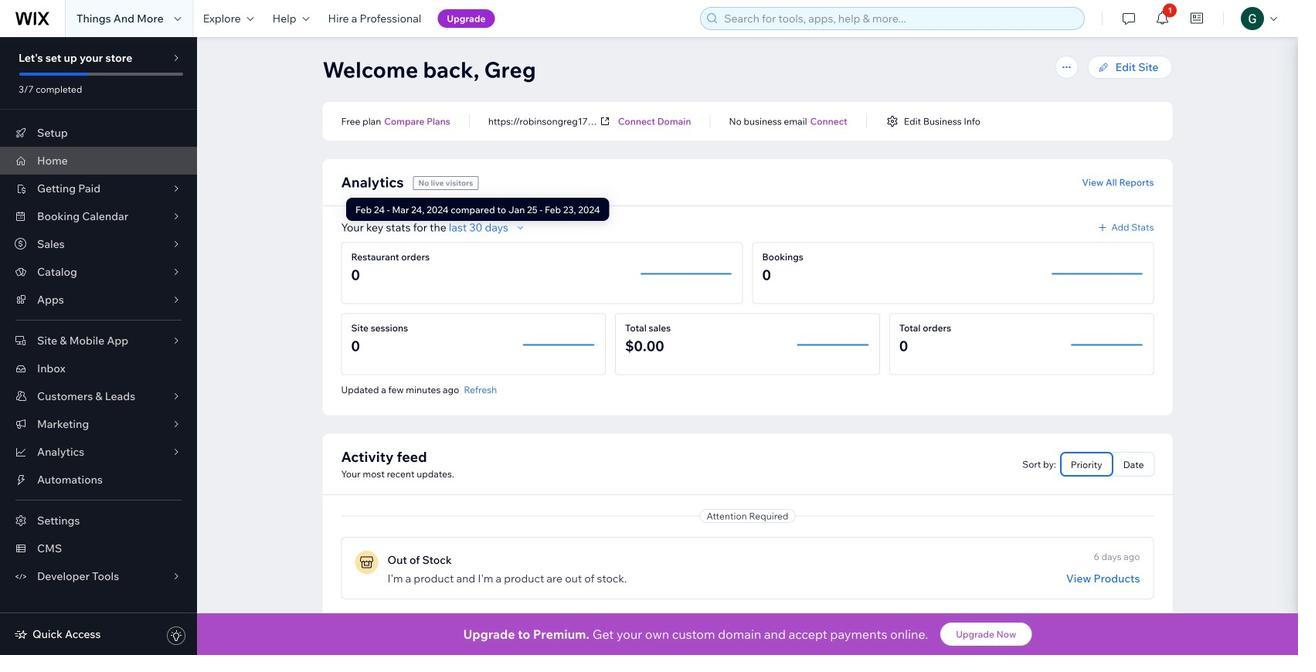 Task type: describe. For each thing, give the bounding box(es) containing it.
sidebar element
[[0, 37, 197, 656]]



Task type: locate. For each thing, give the bounding box(es) containing it.
Search for tools, apps, help & more... field
[[720, 8, 1080, 29]]



Task type: vqa. For each thing, say whether or not it's contained in the screenshot.
Search Field
no



